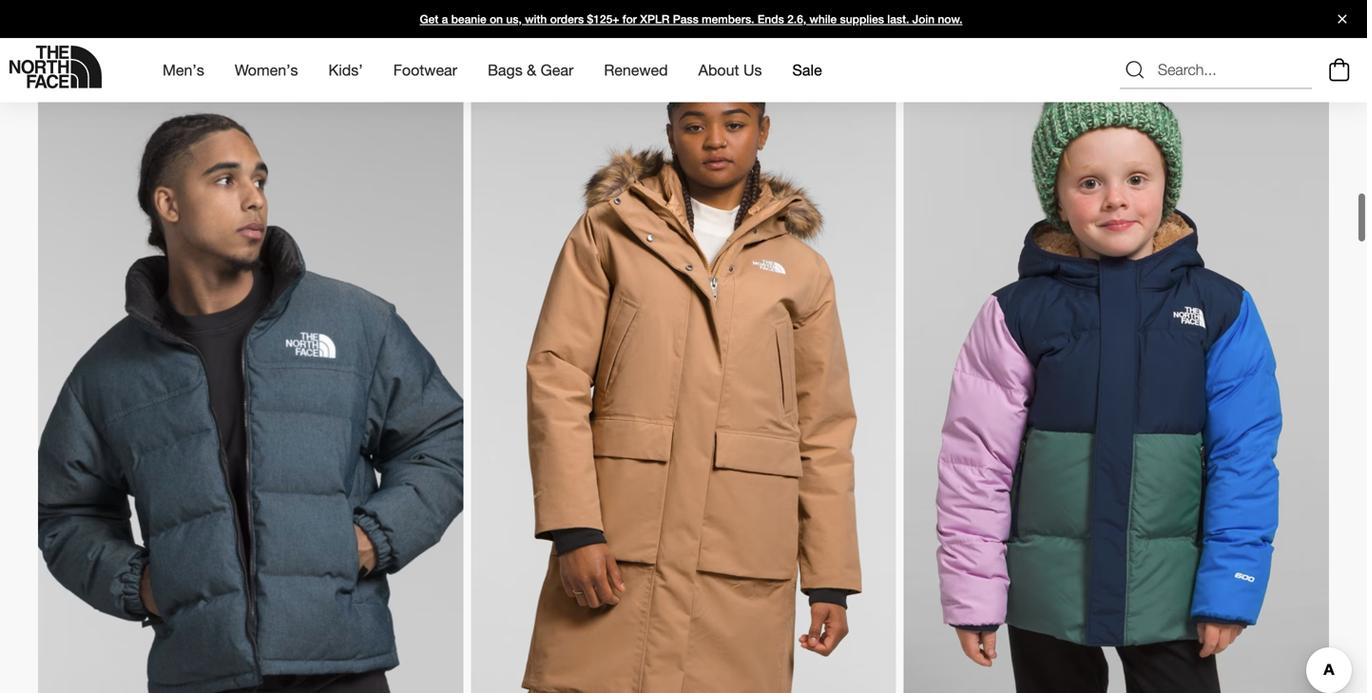 Task type: vqa. For each thing, say whether or not it's contained in the screenshot.
on
yes



Task type: describe. For each thing, give the bounding box(es) containing it.
with
[[525, 12, 547, 26]]

bags & gear link
[[488, 44, 574, 96]]

Search search field
[[1120, 51, 1312, 89]]

2.6,
[[788, 12, 807, 26]]

about us link
[[699, 44, 762, 96]]

footwear link
[[393, 44, 457, 96]]

renewed link
[[604, 44, 668, 96]]

gear
[[541, 61, 574, 79]]

turn up the heat.
[[38, 35, 246, 66]]

a man wearing a blue '92 reversible nuptse jacket stands in front of a gray background. image
[[38, 81, 463, 693]]

women's
[[235, 61, 298, 79]]

orders
[[550, 12, 584, 26]]

a
[[442, 12, 448, 26]]

supplies
[[840, 12, 884, 26]]

about us
[[699, 61, 762, 79]]

up
[[99, 35, 131, 66]]

kid wearing a jacket from the north face image
[[904, 81, 1329, 693]]

$125+
[[587, 12, 619, 26]]

the north face home page image
[[10, 46, 102, 88]]

renewed
[[604, 61, 668, 79]]

xplr
[[640, 12, 670, 26]]

woman wearing a jacket from the north face image
[[471, 81, 896, 693]]

sale link
[[793, 44, 822, 96]]

kids' link
[[329, 44, 363, 96]]

while
[[810, 12, 837, 26]]

the
[[138, 35, 177, 66]]

footwear
[[393, 61, 457, 79]]

close image
[[1330, 15, 1355, 23]]

now.
[[938, 12, 963, 26]]

pass
[[673, 12, 699, 26]]



Task type: locate. For each thing, give the bounding box(es) containing it.
heat.
[[184, 35, 246, 66]]

beanie
[[451, 12, 487, 26]]

get a beanie on us, with orders $125+ for xplr pass members. ends 2.6, while supplies last. join now. link
[[0, 0, 1367, 38]]

men's
[[163, 61, 204, 79]]

bags & gear
[[488, 61, 574, 79]]

&
[[527, 61, 537, 79]]

members.
[[702, 12, 755, 26]]

kids'
[[329, 61, 363, 79]]

sale
[[793, 61, 822, 79]]

women's link
[[235, 44, 298, 96]]

on
[[490, 12, 503, 26]]

bags
[[488, 61, 523, 79]]

for
[[623, 12, 637, 26]]

about
[[699, 61, 739, 79]]

men's link
[[163, 44, 204, 96]]

ends
[[758, 12, 784, 26]]

get
[[420, 12, 439, 26]]

view cart image
[[1325, 56, 1355, 84]]

join
[[913, 12, 935, 26]]

get a beanie on us, with orders $125+ for xplr pass members. ends 2.6, while supplies last. join now.
[[420, 12, 963, 26]]

last.
[[888, 12, 910, 26]]

us
[[744, 61, 762, 79]]

us,
[[506, 12, 522, 26]]

turn
[[38, 35, 92, 66]]

search all image
[[1124, 59, 1147, 82]]



